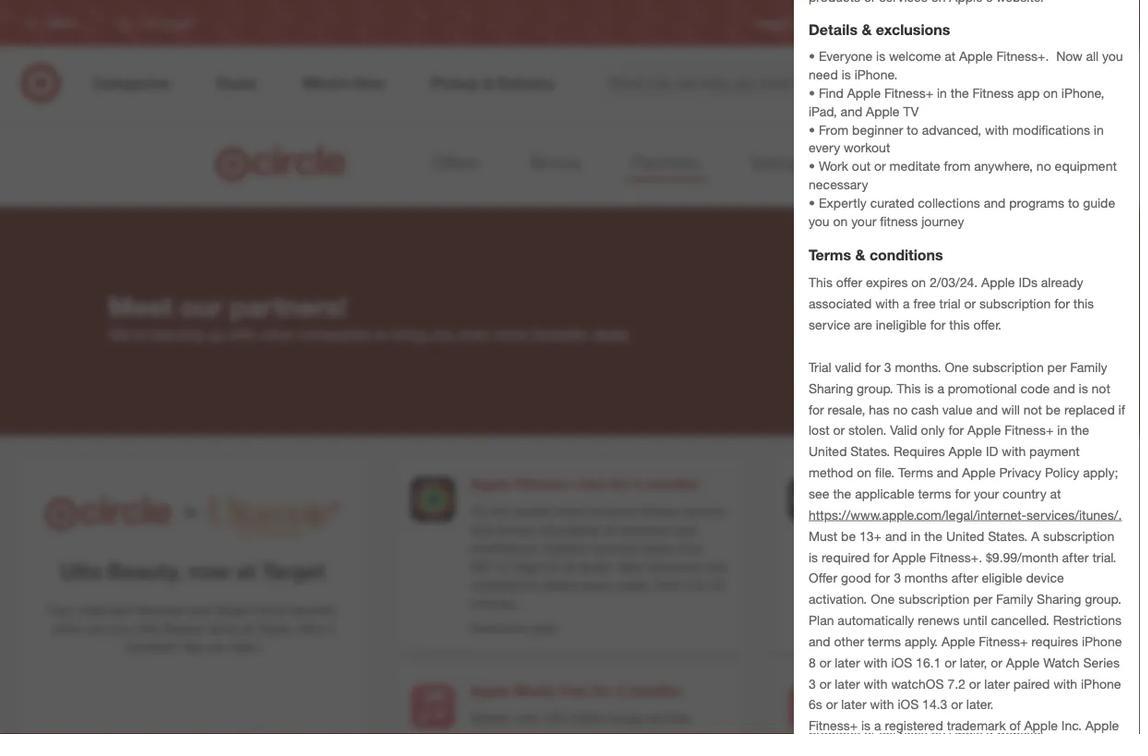 Task type: vqa. For each thing, say whether or not it's contained in the screenshot.
Find
yes



Task type: describe. For each thing, give the bounding box(es) containing it.
target for and
[[214, 602, 249, 618]]

to left the guide
[[1068, 195, 1080, 211]]

tv
[[903, 103, 919, 119]]

5 • from the top
[[809, 195, 815, 211]]

1 over from the left
[[515, 710, 540, 726]]

home
[[966, 503, 999, 519]]

help.)
[[230, 639, 261, 655]]

to down tv
[[907, 121, 918, 137]]

file.
[[875, 464, 895, 480]]

ad
[[864, 16, 878, 30]]

1 vertical spatial from
[[677, 540, 704, 556]]

anywhere,
[[974, 158, 1033, 174]]

the right see
[[833, 485, 852, 502]]

policy
[[1045, 464, 1080, 480]]

fitness+. inside details & exclusions • everyone is welcome at apple fitness+.  now all you need is iphone. • find apple fitness+ in the fitness app on iphone, ipad, and apple tv • from beginner to advanced, with modifications in every workout • work out or meditate from anywhere, no equipment necessary • expertly curated collections and programs to guide you on your fitness journey
[[997, 47, 1049, 64]]

required
[[822, 549, 870, 565]]

songs
[[609, 710, 644, 726]]

apple up stream
[[470, 682, 510, 700]]

code
[[1021, 380, 1050, 396]]

& for conditions
[[855, 246, 866, 264]]

terms inside must be 13+ and in the united states. a subscription is required for apple fitness+. $9.99/month after trial. offer good for 3 months after eligible device activation. one subscription per family sharing group. plan automatically renews until cancelled. restrictions and other terms apply. apple fitness+ requires iphone 8 or later with ios 16.1 or later, or apple watch series 3 or later with watchos 7.2 or later paired with iphone 6s or later with ios 14.3 or later. fitness+ is a registered trademark of apple i
[[868, 633, 901, 649]]

on down conditions
[[912, 274, 926, 291]]

fun,
[[1079, 710, 1100, 726]]

exclusive streaming home of apple originals.
[[848, 503, 1051, 538]]

200
[[994, 710, 1016, 726]]

watchos
[[891, 675, 944, 691]]

is left registered
[[861, 717, 871, 734]]

of inside exclusive streaming home of apple originals.
[[1002, 503, 1014, 519]]

1 vertical spatial not
[[1024, 401, 1042, 417]]

with up registered
[[870, 696, 894, 713]]

games.
[[893, 728, 935, 734]]

a up cash
[[937, 380, 944, 396]]

trademark
[[947, 717, 1006, 734]]

with down expires
[[875, 295, 899, 312]]

on left file.
[[857, 464, 872, 480]]

we're
[[108, 325, 146, 343]]

13+
[[860, 528, 882, 544]]

to inside meet our partners! we're teaming up with other companies to bring you even more fantastic deals.
[[375, 325, 388, 343]]

is up iphone.
[[876, 47, 886, 64]]

months for apple fitness+ free for 3 months
[[646, 475, 698, 493]]

types
[[642, 540, 674, 556]]

0 vertical spatial this
[[1074, 295, 1094, 312]]

is down everyone
[[842, 66, 851, 82]]

voting link
[[744, 146, 807, 181]]

details & exclusions • everyone is welcome at apple fitness+.  now all you need is iphone. • find apple fitness+ in the fitness app on iphone, ipad, and apple tv • from beginner to advanced, with modifications in every workout • work out or meditate from anywhere, no equipment necessary • expertly curated collections and programs to guide you on your fitness journey
[[809, 21, 1127, 230]]

with down watch
[[1054, 675, 1078, 691]]

2 vertical spatial from
[[655, 577, 681, 593]]

apple down iphone.
[[847, 84, 881, 100]]

later up the unlimited
[[835, 675, 860, 691]]

exclusive
[[848, 503, 902, 519]]

2 iphone from the top
[[1081, 675, 1121, 691]]

weekly ad
[[826, 16, 878, 30]]

terms & conditions
[[809, 246, 943, 264]]

value
[[943, 401, 973, 417]]

or inside details & exclusions • everyone is welcome at apple fitness+.  now all you need is iphone. • find apple fitness+ in the fitness app on iphone, ipad, and apple tv • from beginner to advanced, with modifications in every workout • work out or meditate from anywhere, no equipment necessary • expertly curated collections and programs to guide you on your fitness journey
[[874, 158, 886, 174]]

at inside 'earn ultamate rewards and target circle benefits when you buy ulta beauty items at target. (not a member? we can help.)'
[[242, 620, 253, 637]]

terms inside "this offer expires on 2/03/24. apple ids already associated with a free trial or subscription for this service are ineligible for this offer. trial valid for 3 months. one subscription per family sharing group. this is a promotional code and is not for resale, has no cash value and will not be replaced if lost or stolen. valid only for apple fitness+ in the united states. requires apple id with payment method on file. terms and apple privacy policy apply; see the applicable terms for your country at https://www.apple.com/legal/internet-services/itunes/."
[[918, 485, 951, 502]]

associated
[[809, 295, 872, 312]]

and down promotional
[[976, 401, 998, 417]]

apple up 'paired'
[[1006, 654, 1040, 670]]

3 up inclusive
[[633, 475, 641, 493]]

every inside try the world's most inclusive fitness service and access thousands of workouts and meditations. explore workout types from hiit to yoga for all levels. new workouts and meditations added every week, from 5 to 45 minutes.
[[582, 577, 614, 593]]

iphone.
[[855, 66, 898, 82]]

need
[[809, 66, 838, 82]]

apple left 'ids'
[[981, 274, 1015, 291]]

and down plan
[[809, 633, 831, 649]]

and down anywhere,
[[984, 195, 1006, 211]]

apple up 'beginner'
[[866, 103, 900, 119]]

over inside unlimited access to over 200 incredibly fun, ad-free games.
[[966, 710, 991, 726]]

lost
[[809, 422, 830, 438]]

target for at
[[262, 558, 325, 584]]

automatically
[[838, 612, 914, 628]]

only
[[921, 422, 945, 438]]

fitness+ up the world's at the left of page
[[514, 475, 574, 493]]

apple up later,
[[942, 633, 975, 649]]

to up meditations
[[497, 559, 508, 575]]

search button
[[894, 63, 938, 107]]

later up later.
[[985, 675, 1010, 691]]

on right app
[[1043, 84, 1058, 100]]

app
[[1018, 84, 1040, 100]]

fitness+ inside "this offer expires on 2/03/24. apple ids already associated with a free trial or subscription for this service are ineligible for this offer. trial valid for 3 months. one subscription per family sharing group. this is a promotional code and is not for resale, has no cash value and will not be replaced if lost or stolen. valid only for apple fitness+ in the united states. requires apple id with payment method on file. terms and apple privacy policy apply; see the applicable terms for your country at https://www.apple.com/legal/internet-services/itunes/."
[[1005, 422, 1054, 438]]

offers
[[431, 151, 479, 173]]

4 • from the top
[[809, 158, 815, 174]]

fitness
[[973, 84, 1014, 100]]

3 right good at the right of the page
[[894, 570, 901, 586]]

5
[[685, 577, 692, 593]]

free inside "this offer expires on 2/03/24. apple ids already associated with a free trial or subscription for this service are ineligible for this offer. trial valid for 3 months. one subscription per family sharing group. this is a promotional code and is not for resale, has no cash value and will not be replaced if lost or stolen. valid only for apple fitness+ in the united states. requires apple id with payment method on file. terms and apple privacy policy apply; see the applicable terms for your country at https://www.apple.com/legal/internet-services/itunes/."
[[913, 295, 936, 312]]

family inside must be 13+ and in the united states. a subscription is required for apple fitness+. $9.99/month after trial. offer good for 3 months after eligible device activation. one subscription per family sharing group. plan automatically renews until cancelled. restrictions and other terms apply. apple fitness+ requires iphone 8 or later with ios 16.1 or later, or apple watch series 3 or later with watchos 7.2 or later paired with iphone 6s or later with ios 14.3 or later. fitness+ is a registered trademark of apple i
[[996, 591, 1033, 607]]

explore
[[544, 540, 588, 556]]

ids
[[1019, 274, 1038, 291]]

services/itunes/.
[[1027, 506, 1122, 523]]

bonus link
[[523, 146, 588, 181]]

apple tv+ free for 3 months
[[848, 475, 1044, 493]]

or up 7.2
[[945, 654, 956, 670]]

equipment
[[1055, 158, 1117, 174]]

at right now
[[236, 558, 256, 584]]

from
[[819, 121, 849, 137]]

later right 8
[[835, 654, 860, 670]]

and up 5 on the right of the page
[[675, 522, 697, 538]]

united inside "this offer expires on 2/03/24. apple ids already associated with a free trial or subscription for this service are ineligible for this offer. trial valid for 3 months. one subscription per family sharing group. this is a promotional code and is not for resale, has no cash value and will not be replaced if lost or stolen. valid only for apple fitness+ in the united states. requires apple id with payment method on file. terms and apple privacy policy apply; see the applicable terms for your country at https://www.apple.com/legal/internet-services/itunes/."
[[809, 443, 847, 459]]

ipad,
[[809, 103, 837, 119]]

curated
[[870, 195, 914, 211]]

trial
[[809, 359, 832, 375]]

apple right the 200
[[1024, 717, 1058, 734]]

at inside "this offer expires on 2/03/24. apple ids already associated with a free trial or subscription for this service are ineligible for this offer. trial valid for 3 months. one subscription per family sharing group. this is a promotional code and is not for resale, has no cash value and will not be replaced if lost or stolen. valid only for apple fitness+ in the united states. requires apple id with payment method on file. terms and apple privacy policy apply; see the applicable terms for your country at https://www.apple.com/legal/internet-services/itunes/."
[[1050, 485, 1061, 502]]

a up ineligible
[[903, 295, 910, 312]]

apply for fitness+
[[532, 621, 559, 635]]

already
[[1041, 274, 1083, 291]]

search
[[894, 76, 938, 94]]

restrictions inside must be 13+ and in the united states. a subscription is required for apple fitness+. $9.99/month after trial. offer good for 3 months after eligible device activation. one subscription per family sharing group. plan automatically renews until cancelled. restrictions and other terms apply. apple fitness+ requires iphone 8 or later with ios 16.1 or later, or apple watch series 3 or later with watchos 7.2 or later paired with iphone 6s or later with ios 14.3 or later. fitness+ is a registered trademark of apple i
[[1053, 612, 1122, 628]]

rewards
[[135, 602, 185, 618]]

advanced,
[[922, 121, 982, 137]]

or right 6s
[[826, 696, 838, 713]]

apple up 'try'
[[470, 475, 510, 493]]

0 vertical spatial ad-
[[648, 710, 667, 726]]

7.2
[[948, 675, 966, 691]]

one inside "this offer expires on 2/03/24. apple ids already associated with a free trial or subscription for this service are ineligible for this offer. trial valid for 3 months. one subscription per family sharing group. this is a promotional code and is not for resale, has no cash value and will not be replaced if lost or stolen. valid only for apple fitness+ in the united states. requires apple id with payment method on file. terms and apple privacy policy apply; see the applicable terms for your country at https://www.apple.com/legal/internet-services/itunes/."
[[945, 359, 969, 375]]

apple up fitness
[[959, 47, 993, 64]]

free for apple fitness+ free for 3 months
[[578, 475, 606, 493]]

no inside details & exclusions • everyone is welcome at apple fitness+.  now all you need is iphone. • find apple fitness+ in the fitness app on iphone, ipad, and apple tv • from beginner to advanced, with modifications in every workout • work out or meditate from anywhere, no equipment necessary • expertly curated collections and programs to guide you on your fitness journey
[[1037, 158, 1051, 174]]

be inside "this offer expires on 2/03/24. apple ids already associated with a free trial or subscription for this service are ineligible for this offer. trial valid for 3 months. one subscription per family sharing group. this is a promotional code and is not for resale, has no cash value and will not be replaced if lost or stolen. valid only for apple fitness+ in the united states. requires apple id with payment method on file. terms and apple privacy policy apply; see the applicable terms for your country at https://www.apple.com/legal/internet-services/itunes/."
[[1046, 401, 1061, 417]]

with right id
[[1002, 443, 1026, 459]]

fitness+. inside must be 13+ and in the united states. a subscription is required for apple fitness+. $9.99/month after trial. offer good for 3 months after eligible device activation. one subscription per family sharing group. plan automatically renews until cancelled. restrictions and other terms apply. apple fitness+ requires iphone 8 or later with ios 16.1 or later, or apple watch series 3 or later with watchos 7.2 or later paired with iphone 6s or later with ios 14.3 or later. fitness+ is a registered trademark of apple i
[[930, 549, 982, 565]]

other inside must be 13+ and in the united states. a subscription is required for apple fitness+. $9.99/month after trial. offer good for 3 months after eligible device activation. one subscription per family sharing group. plan automatically renews until cancelled. restrictions and other terms apply. apple fitness+ requires iphone 8 or later with ios 16.1 or later, or apple watch series 3 or later with watchos 7.2 or later paired with iphone 6s or later with ios 14.3 or later. fitness+ is a registered trademark of apple i
[[834, 633, 864, 649]]

apple music free for 2 months
[[470, 682, 681, 700]]

or right 8
[[820, 654, 831, 670]]

world's
[[512, 503, 552, 519]]

activation.
[[809, 591, 867, 607]]

1 vertical spatial ios
[[898, 696, 919, 713]]

apply;
[[1083, 464, 1118, 480]]

must be 13+ and in the united states. a subscription is required for apple fitness+. $9.99/month after trial. offer good for 3 months after eligible device activation. one subscription per family sharing group. plan automatically renews until cancelled. restrictions and other terms apply. apple fitness+ requires iphone 8 or later with ios 16.1 or later, or apple watch series 3 or later with watchos 7.2 or later paired with iphone 6s or later with ios 14.3 or later. fitness+ is a registered trademark of apple i
[[809, 506, 1129, 734]]

apple up id
[[968, 422, 1001, 438]]

45
[[711, 577, 725, 593]]

promotional
[[948, 380, 1017, 396]]

teaming
[[150, 325, 203, 343]]

free.
[[667, 710, 693, 726]]

a
[[1031, 528, 1040, 544]]

is up cash
[[925, 380, 934, 396]]

later right 6s
[[841, 696, 867, 713]]

3 up the 200
[[1001, 682, 1009, 700]]

1 vertical spatial workouts
[[648, 559, 701, 575]]

3 • from the top
[[809, 121, 815, 137]]

per inside must be 13+ and in the united states. a subscription is required for apple fitness+. $9.99/month after trial. offer good for 3 months after eligible device activation. one subscription per family sharing group. plan automatically renews until cancelled. restrictions and other terms apply. apple fitness+ requires iphone 8 or later with ios 16.1 or later, or apple watch series 3 or later with watchos 7.2 or later paired with iphone 6s or later with ios 14.3 or later. fitness+ is a registered trademark of apple i
[[973, 591, 993, 607]]

stolen.
[[849, 422, 887, 438]]

0 horizontal spatial terms
[[809, 246, 851, 264]]

eligible
[[982, 570, 1023, 586]]

partners!
[[230, 290, 347, 323]]

subscription down 'ids'
[[980, 295, 1051, 312]]

find
[[819, 84, 844, 100]]

inclusive
[[588, 503, 638, 519]]

cash
[[911, 401, 939, 417]]

0 vertical spatial not
[[1092, 380, 1111, 396]]

expires
[[866, 274, 908, 291]]

a inside must be 13+ and in the united states. a subscription is required for apple fitness+. $9.99/month after trial. offer good for 3 months after eligible device activation. one subscription per family sharing group. plan automatically renews until cancelled. restrictions and other terms apply. apple fitness+ requires iphone 8 or later with ios 16.1 or later, or apple watch series 3 or later with watchos 7.2 or later paired with iphone 6s or later with ios 14.3 or later. fitness+ is a registered trademark of apple i
[[874, 717, 881, 734]]

offer
[[809, 570, 837, 586]]

the inside details & exclusions • everyone is welcome at apple fitness+.  now all you need is iphone. • find apple fitness+ in the fitness app on iphone, ipad, and apple tv • from beginner to advanced, with modifications in every workout • work out or meditate from anywhere, no equipment necessary • expertly curated collections and programs to guide you on your fitness journey
[[951, 84, 969, 100]]

you down expertly
[[809, 213, 830, 230]]

you right the now
[[1102, 47, 1123, 64]]

or right lost
[[833, 422, 845, 438]]

https://www.apple.com/legal/internet-services/itunes/. link
[[809, 506, 1122, 523]]

method
[[809, 464, 853, 480]]

can
[[205, 639, 226, 655]]

welcome
[[889, 47, 941, 64]]

apple down id
[[962, 464, 996, 480]]

in inside "this offer expires on 2/03/24. apple ids already associated with a free trial or subscription for this service are ineligible for this offer. trial valid for 3 months. one subscription per family sharing group. this is a promotional code and is not for resale, has no cash value and will not be replaced if lost or stolen. valid only for apple fitness+ in the united states. requires apple id with payment method on file. terms and apple privacy policy apply; see the applicable terms for your country at https://www.apple.com/legal/internet-services/itunes/."
[[1057, 422, 1067, 438]]

workout inside try the world's most inclusive fitness service and access thousands of workouts and meditations. explore workout types from hiit to yoga for all levels. new workouts and meditations added every week, from 5 to 45 minutes.
[[592, 540, 638, 556]]

& for exclusions
[[862, 21, 872, 39]]

subscription up promotional
[[973, 359, 1044, 375]]

3 down 8
[[809, 675, 816, 691]]

hiit
[[470, 559, 493, 575]]

in up advanced,
[[937, 84, 947, 100]]

with up the unlimited
[[864, 675, 888, 691]]

0 vertical spatial workouts
[[619, 522, 672, 538]]

fitness inside details & exclusions • everyone is welcome at apple fitness+.  now all you need is iphone. • find apple fitness+ in the fitness app on iphone, ipad, and apple tv • from beginner to advanced, with modifications in every workout • work out or meditate from anywhere, no equipment necessary • expertly curated collections and programs to guide you on your fitness journey
[[880, 213, 918, 230]]

and up the from
[[841, 103, 863, 119]]

restrictions for apple tv+ free for 3 months
[[848, 621, 906, 635]]

apple left id
[[949, 443, 982, 459]]

deals.
[[593, 325, 631, 343]]

fitness+ down 6s
[[809, 717, 858, 734]]

1 • from the top
[[809, 47, 815, 64]]

voting
[[751, 151, 800, 173]]

work
[[819, 158, 848, 174]]

registry link
[[755, 15, 796, 31]]

week,
[[617, 577, 651, 593]]

apple up exclusive
[[848, 475, 888, 493]]

sharing inside "this offer expires on 2/03/24. apple ids already associated with a free trial or subscription for this service are ineligible for this offer. trial valid for 3 months. one subscription per family sharing group. this is a promotional code and is not for resale, has no cash value and will not be replaced if lost or stolen. valid only for apple fitness+ in the united states. requires apple id with payment method on file. terms and apple privacy policy apply; see the applicable terms for your country at https://www.apple.com/legal/internet-services/itunes/."
[[809, 380, 853, 396]]

cancelled.
[[991, 612, 1050, 628]]

free for apple arcade free for 3 months
[[946, 682, 974, 700]]

100
[[543, 710, 565, 726]]

free for apple tv+ free for 3 months
[[924, 475, 951, 493]]

are
[[854, 317, 872, 333]]

restrictions apply for fitness+
[[470, 621, 559, 635]]

subscription up renews
[[898, 591, 970, 607]]

is up 'offer'
[[809, 549, 818, 565]]

the down the replaced
[[1071, 422, 1089, 438]]

all inside details & exclusions • everyone is welcome at apple fitness+.  now all you need is iphone. • find apple fitness+ in the fitness app on iphone, ipad, and apple tv • from beginner to advanced, with modifications in every workout • work out or meditate from anywhere, no equipment necessary • expertly curated collections and programs to guide you on your fitness journey
[[1086, 47, 1099, 64]]

the inside try the world's most inclusive fitness service and access thousands of workouts and meditations. explore workout types from hiit to yoga for all levels. new workouts and meditations added every week, from 5 to 45 minutes.
[[490, 503, 509, 519]]

apple down https://www.apple.com/legal/internet-
[[893, 549, 926, 565]]



Task type: locate. For each thing, give the bounding box(es) containing it.
0 horizontal spatial group.
[[857, 380, 893, 396]]

your up the home
[[974, 485, 999, 502]]

1 iphone from the top
[[1082, 633, 1122, 649]]

months for apple tv+ free for 3 months
[[991, 475, 1044, 493]]

fitness+. up app
[[997, 47, 1049, 64]]

2 over from the left
[[966, 710, 991, 726]]

1 horizontal spatial group.
[[1085, 591, 1122, 607]]

free down later,
[[946, 682, 974, 700]]

a
[[903, 295, 910, 312], [937, 380, 944, 396], [327, 620, 334, 637], [874, 717, 881, 734]]

meet our partners! we're teaming up with other companies to bring you even more fantastic deals.
[[108, 290, 631, 343]]

plan
[[809, 612, 834, 628]]

1 vertical spatial &
[[855, 246, 866, 264]]

0 horizontal spatial this
[[809, 274, 833, 291]]

no
[[1037, 158, 1051, 174], [893, 401, 908, 417]]

to inside unlimited access to over 200 incredibly fun, ad-free games.
[[951, 710, 962, 726]]

target inside 'earn ultamate rewards and target circle benefits when you buy ulta beauty items at target. (not a member? we can help.)'
[[214, 602, 249, 618]]

restrictions apply for tv+
[[848, 621, 937, 635]]

dialog containing details & exclusions
[[794, 0, 1140, 734]]

months.
[[895, 359, 941, 375]]

one inside must be 13+ and in the united states. a subscription is required for apple fitness+. $9.99/month after trial. offer good for 3 months after eligible device activation. one subscription per family sharing group. plan automatically renews until cancelled. restrictions and other terms apply. apple fitness+ requires iphone 8 or later with ios 16.1 or later, or apple watch series 3 or later with watchos 7.2 or later paired with iphone 6s or later with ios 14.3 or later. fitness+ is a registered trademark of apple i
[[871, 591, 895, 607]]

is up the replaced
[[1079, 380, 1088, 396]]

from
[[944, 158, 971, 174], [677, 540, 704, 556], [655, 577, 681, 593]]

access inside unlimited access to over 200 incredibly fun, ad-free games.
[[906, 710, 947, 726]]

be down code
[[1046, 401, 1061, 417]]

What can we help you find? suggestions appear below search field
[[599, 63, 907, 103]]

weekly
[[826, 16, 861, 30]]

on down expertly
[[833, 213, 848, 230]]

in inside must be 13+ and in the united states. a subscription is required for apple fitness+. $9.99/month after trial. offer good for 3 months after eligible device activation. one subscription per family sharing group. plan automatically renews until cancelled. restrictions and other terms apply. apple fitness+ requires iphone 8 or later with ios 16.1 or later, or apple watch series 3 or later with watchos 7.2 or later paired with iphone 6s or later with ios 14.3 or later. fitness+ is a registered trademark of apple i
[[911, 528, 921, 544]]

service inside "this offer expires on 2/03/24. apple ids already associated with a free trial or subscription for this service are ineligible for this offer. trial valid for 3 months. one subscription per family sharing group. this is a promotional code and is not for resale, has no cash value and will not be replaced if lost or stolen. valid only for apple fitness+ in the united states. requires apple id with payment method on file. terms and apple privacy policy apply; see the applicable terms for your country at https://www.apple.com/legal/internet-services/itunes/."
[[809, 317, 851, 333]]

3
[[884, 359, 891, 375], [633, 475, 641, 493], [979, 475, 987, 493], [894, 570, 901, 586], [809, 675, 816, 691], [1001, 682, 1009, 700]]

every inside details & exclusions • everyone is welcome at apple fitness+.  now all you need is iphone. • find apple fitness+ in the fitness app on iphone, ipad, and apple tv • from beginner to advanced, with modifications in every workout • work out or meditate from anywhere, no equipment necessary • expertly curated collections and programs to guide you on your fitness journey
[[809, 140, 840, 156]]

states. down "stolen." at the right bottom of the page
[[851, 443, 890, 459]]

0 horizontal spatial be
[[841, 528, 856, 544]]

and down 'try'
[[470, 522, 492, 538]]

restrictions down minutes.
[[470, 621, 529, 635]]

0 horizontal spatial after
[[952, 570, 978, 586]]

now
[[1056, 47, 1083, 64]]

meditations.
[[470, 540, 541, 556]]

free left trial
[[913, 295, 936, 312]]

fitness down curated
[[880, 213, 918, 230]]

2 apply from the left
[[909, 621, 937, 635]]

months right 2
[[628, 682, 681, 700]]

one up 'automatically'
[[871, 591, 895, 607]]

target circle logo image
[[213, 144, 353, 183]]

sharing
[[809, 380, 853, 396], [1037, 591, 1081, 607]]

all inside try the world's most inclusive fitness service and access thousands of workouts and meditations. explore workout types from hiit to yoga for all levels. new workouts and meditations added every week, from 5 to 45 minutes.
[[563, 559, 576, 575]]

and up the 45
[[704, 559, 726, 575]]

0 horizontal spatial fitness+.
[[930, 549, 982, 565]]

0 horizontal spatial restrictions
[[470, 621, 529, 635]]

1 horizontal spatial this
[[1074, 295, 1094, 312]]

the right 'try'
[[490, 503, 509, 519]]

all
[[1086, 47, 1099, 64], [563, 559, 576, 575]]

of down country
[[1002, 503, 1014, 519]]

over left the 200
[[966, 710, 991, 726]]

over left 100
[[515, 710, 540, 726]]

a inside 'earn ultamate rewards and target circle benefits when you buy ulta beauty items at target. (not a member? we can help.)'
[[327, 620, 334, 637]]

dialog
[[794, 0, 1140, 734]]

every down levels.
[[582, 577, 614, 593]]

in
[[937, 84, 947, 100], [1094, 121, 1104, 137], [1057, 422, 1067, 438], [911, 528, 921, 544]]

added
[[541, 577, 579, 593]]

free up stream over 100 million songs ad-free.
[[561, 682, 588, 700]]

member?
[[124, 639, 180, 655]]

• down ipad,
[[809, 121, 815, 137]]

sharing inside must be 13+ and in the united states. a subscription is required for apple fitness+. $9.99/month after trial. offer good for 3 months after eligible device activation. one subscription per family sharing group. plan automatically renews until cancelled. restrictions and other terms apply. apple fitness+ requires iphone 8 or later with ios 16.1 or later, or apple watch series 3 or later with watchos 7.2 or later paired with iphone 6s or later with ios 14.3 or later. fitness+ is a registered trademark of apple i
[[1037, 591, 1081, 607]]

1 vertical spatial family
[[996, 591, 1033, 607]]

fitness up types in the bottom of the page
[[642, 503, 679, 519]]

group. down 'trial.'
[[1085, 591, 1122, 607]]

in down https://www.apple.com/legal/internet-
[[911, 528, 921, 544]]

states. inside must be 13+ and in the united states. a subscription is required for apple fitness+. $9.99/month after trial. offer good for 3 months after eligible device activation. one subscription per family sharing group. plan automatically renews until cancelled. restrictions and other terms apply. apple fitness+ requires iphone 8 or later with ios 16.1 or later, or apple watch series 3 or later with watchos 7.2 or later paired with iphone 6s or later with ios 14.3 or later. fitness+ is a registered trademark of apple i
[[988, 528, 1028, 544]]

from left 5 on the right of the page
[[655, 577, 681, 593]]

0 vertical spatial service
[[809, 317, 851, 333]]

1 vertical spatial this
[[897, 380, 921, 396]]

months inside must be 13+ and in the united states. a subscription is required for apple fitness+. $9.99/month after trial. offer good for 3 months after eligible device activation. one subscription per family sharing group. plan automatically renews until cancelled. restrictions and other terms apply. apple fitness+ requires iphone 8 or later with ios 16.1 or later, or apple watch series 3 or later with watchos 7.2 or later paired with iphone 6s or later with ios 14.3 or later. fitness+ is a registered trademark of apple i
[[905, 570, 948, 586]]

restrictions apply down minutes.
[[470, 621, 559, 635]]

no inside "this offer expires on 2/03/24. apple ids already associated with a free trial or subscription for this service are ineligible for this offer. trial valid for 3 months. one subscription per family sharing group. this is a promotional code and is not for resale, has no cash value and will not be replaced if lost or stolen. valid only for apple fitness+ in the united states. requires apple id with payment method on file. terms and apple privacy policy apply; see the applicable terms for your country at https://www.apple.com/legal/internet-services/itunes/."
[[893, 401, 908, 417]]

0 horizontal spatial target
[[214, 602, 249, 618]]

1 restrictions apply from the left
[[470, 621, 559, 635]]

new
[[618, 559, 644, 575]]

0 horizontal spatial over
[[515, 710, 540, 726]]

0 vertical spatial group.
[[857, 380, 893, 396]]

0 vertical spatial &
[[862, 21, 872, 39]]

and right 13+
[[885, 528, 907, 544]]

fitness+ down cancelled.
[[979, 633, 1028, 649]]

you down ultamate
[[86, 620, 107, 637]]

0 vertical spatial target
[[262, 558, 325, 584]]

earn ultamate rewards and target circle benefits when you buy ulta beauty items at target. (not a member? we can help.)
[[49, 602, 336, 655]]

0 horizontal spatial all
[[563, 559, 576, 575]]

ad- down the unlimited
[[848, 728, 867, 734]]

up
[[207, 325, 224, 343]]

or right 7.2
[[969, 675, 981, 691]]

1 vertical spatial states.
[[988, 528, 1028, 544]]

free for apple music free for 2 months
[[561, 682, 588, 700]]

1 vertical spatial your
[[974, 485, 999, 502]]

0 vertical spatial sharing
[[809, 380, 853, 396]]

watch
[[1043, 654, 1080, 670]]

journey
[[922, 213, 964, 230]]

to
[[907, 121, 918, 137], [1068, 195, 1080, 211], [375, 325, 388, 343], [497, 559, 508, 575], [696, 577, 707, 593], [951, 710, 962, 726]]

apple down country
[[1017, 503, 1051, 519]]

offers link
[[424, 146, 486, 181]]

free inside unlimited access to over 200 incredibly fun, ad-free games.
[[867, 728, 890, 734]]

apply.
[[905, 633, 938, 649]]

0 horizontal spatial your
[[851, 213, 877, 230]]

1 horizontal spatial apply
[[909, 621, 937, 635]]

1 vertical spatial sharing
[[1037, 591, 1081, 607]]

1 horizontal spatial fitness+.
[[997, 47, 1049, 64]]

resale,
[[828, 401, 865, 417]]

1 vertical spatial united
[[946, 528, 985, 544]]

if
[[1119, 401, 1125, 417]]

and down "requires"
[[937, 464, 959, 480]]

1 vertical spatial this
[[949, 317, 970, 333]]

0 horizontal spatial service
[[683, 503, 725, 519]]

in up equipment
[[1094, 121, 1104, 137]]

our
[[180, 290, 223, 323]]

trial
[[940, 295, 961, 312]]

1 vertical spatial all
[[563, 559, 576, 575]]

partners
[[632, 151, 699, 173]]

0 horizontal spatial no
[[893, 401, 908, 417]]

this down trial
[[949, 317, 970, 333]]

or right trial
[[964, 295, 976, 312]]

0 vertical spatial one
[[945, 359, 969, 375]]

exclusions
[[876, 21, 950, 39]]

0 vertical spatial after
[[1062, 549, 1089, 565]]

to right 14.3
[[951, 710, 962, 726]]

activity link
[[844, 146, 916, 181]]

months for apple music free for 2 months
[[628, 682, 681, 700]]

sharing down 'trial' on the right of page
[[809, 380, 853, 396]]

0 horizontal spatial ad-
[[648, 710, 667, 726]]

0 vertical spatial this
[[809, 274, 833, 291]]

states.
[[851, 443, 890, 459], [988, 528, 1028, 544]]

1 vertical spatial workout
[[592, 540, 638, 556]]

try
[[470, 503, 487, 519]]

0 horizontal spatial ulta
[[60, 558, 101, 584]]

states. up $9.99/month
[[988, 528, 1028, 544]]

1 vertical spatial one
[[871, 591, 895, 607]]

most
[[556, 503, 585, 519]]

1 horizontal spatial after
[[1062, 549, 1089, 565]]

6s
[[809, 696, 822, 713]]

1 horizontal spatial restrictions
[[848, 621, 906, 635]]

expertly
[[819, 195, 867, 211]]

for inside try the world's most inclusive fitness service and access thousands of workouts and meditations. explore workout types from hiit to yoga for all levels. new workouts and meditations added every week, from 5 to 45 minutes.
[[544, 559, 559, 575]]

3 inside "this offer expires on 2/03/24. apple ids already associated with a free trial or subscription for this service are ineligible for this offer. trial valid for 3 months. one subscription per family sharing group. this is a promotional code and is not for resale, has no cash value and will not be replaced if lost or stolen. valid only for apple fitness+ in the united states. requires apple id with payment method on file. terms and apple privacy policy apply; see the applicable terms for your country at https://www.apple.com/legal/internet-services/itunes/."
[[884, 359, 891, 375]]

free down the unlimited
[[867, 728, 890, 734]]

1 horizontal spatial one
[[945, 359, 969, 375]]

1 horizontal spatial per
[[1047, 359, 1067, 375]]

free up inclusive
[[578, 475, 606, 493]]

family inside "this offer expires on 2/03/24. apple ids already associated with a free trial or subscription for this service are ineligible for this offer. trial valid for 3 months. one subscription per family sharing group. this is a promotional code and is not for resale, has no cash value and will not be replaced if lost or stolen. valid only for apple fitness+ in the united states. requires apple id with payment method on file. terms and apple privacy policy apply; see the applicable terms for your country at https://www.apple.com/legal/internet-services/itunes/."
[[1070, 359, 1107, 375]]

with down 'automatically'
[[864, 654, 888, 670]]

1 vertical spatial fitness
[[642, 503, 679, 519]]

stream over 100 million songs ad-free.
[[470, 710, 693, 726]]

this down already
[[1074, 295, 1094, 312]]

united up method
[[809, 443, 847, 459]]

1 vertical spatial fitness+.
[[930, 549, 982, 565]]

from inside details & exclusions • everyone is welcome at apple fitness+.  now all you need is iphone. • find apple fitness+ in the fitness app on iphone, ipad, and apple tv • from beginner to advanced, with modifications in every workout • work out or meditate from anywhere, no equipment necessary • expertly curated collections and programs to guide you on your fitness journey
[[944, 158, 971, 174]]

arcade
[[892, 682, 942, 700]]

0 vertical spatial ulta
[[60, 558, 101, 584]]

group. inside "this offer expires on 2/03/24. apple ids already associated with a free trial or subscription for this service are ineligible for this offer. trial valid for 3 months. one subscription per family sharing group. this is a promotional code and is not for resale, has no cash value and will not be replaced if lost or stolen. valid only for apple fitness+ in the united states. requires apple id with payment method on file. terms and apple privacy policy apply; see the applicable terms for your country at https://www.apple.com/legal/internet-services/itunes/."
[[857, 380, 893, 396]]

this
[[809, 274, 833, 291], [897, 380, 921, 396]]

with inside meet our partners! we're teaming up with other companies to bring you even more fantastic deals.
[[229, 325, 256, 343]]

0 vertical spatial fitness+.
[[997, 47, 1049, 64]]

united inside must be 13+ and in the united states. a subscription is required for apple fitness+. $9.99/month after trial. offer good for 3 months after eligible device activation. one subscription per family sharing group. plan automatically renews until cancelled. restrictions and other terms apply. apple fitness+ requires iphone 8 or later with ios 16.1 or later, or apple watch series 3 or later with watchos 7.2 or later paired with iphone 6s or later with ios 14.3 or later. fitness+ is a registered trademark of apple i
[[946, 528, 985, 544]]

1 horizontal spatial every
[[809, 140, 840, 156]]

after
[[1062, 549, 1089, 565], [952, 570, 978, 586]]

ultamate
[[79, 602, 131, 618]]

0 vertical spatial united
[[809, 443, 847, 459]]

1 vertical spatial service
[[683, 503, 725, 519]]

benefits
[[290, 602, 336, 618]]

and inside 'earn ultamate rewards and target circle benefits when you buy ulta beauty items at target. (not a member? we can help.)'
[[189, 602, 210, 618]]

access up games.
[[906, 710, 947, 726]]

from right types in the bottom of the page
[[677, 540, 704, 556]]

other inside meet our partners! we're teaming up with other companies to bring you even more fantastic deals.
[[260, 325, 295, 343]]

1 horizontal spatial ad-
[[848, 728, 867, 734]]

this down months. at the right of the page
[[897, 380, 921, 396]]

good
[[841, 570, 871, 586]]

offer.
[[974, 317, 1002, 333]]

apple
[[959, 47, 993, 64], [847, 84, 881, 100], [866, 103, 900, 119], [981, 274, 1015, 291], [968, 422, 1001, 438], [949, 443, 982, 459], [962, 464, 996, 480], [470, 475, 510, 493], [848, 475, 888, 493], [1017, 503, 1051, 519], [893, 549, 926, 565], [942, 633, 975, 649], [1006, 654, 1040, 670], [470, 682, 510, 700], [848, 682, 888, 700], [1024, 717, 1058, 734]]

& right the weekly
[[862, 21, 872, 39]]

0 horizontal spatial restrictions apply
[[470, 621, 559, 635]]

&
[[862, 21, 872, 39], [855, 246, 866, 264]]

2
[[616, 682, 624, 700]]

workout inside details & exclusions • everyone is welcome at apple fitness+.  now all you need is iphone. • find apple fitness+ in the fitness app on iphone, ipad, and apple tv • from beginner to advanced, with modifications in every workout • work out or meditate from anywhere, no equipment necessary • expertly curated collections and programs to guide you on your fitness journey
[[844, 140, 890, 156]]

out
[[852, 158, 871, 174]]

• left expertly
[[809, 195, 815, 211]]

0 vertical spatial no
[[1037, 158, 1051, 174]]

ulta up member?
[[136, 620, 159, 637]]

0 vertical spatial family
[[1070, 359, 1107, 375]]

in up payment on the right of page
[[1057, 422, 1067, 438]]

1 vertical spatial iphone
[[1081, 675, 1121, 691]]

1 horizontal spatial other
[[834, 633, 864, 649]]

0 horizontal spatial apply
[[532, 621, 559, 635]]

ad-
[[648, 710, 667, 726], [848, 728, 867, 734]]

1 vertical spatial of
[[604, 522, 615, 538]]

0 vertical spatial ios
[[891, 654, 912, 670]]

1 vertical spatial be
[[841, 528, 856, 544]]

one
[[945, 359, 969, 375], [871, 591, 895, 607]]

your inside details & exclusions • everyone is welcome at apple fitness+.  now all you need is iphone. • find apple fitness+ in the fitness app on iphone, ipad, and apple tv • from beginner to advanced, with modifications in every workout • work out or meditate from anywhere, no equipment necessary • expertly curated collections and programs to guide you on your fitness journey
[[851, 213, 877, 230]]

terms inside "this offer expires on 2/03/24. apple ids already associated with a free trial or subscription for this service are ineligible for this offer. trial valid for 3 months. one subscription per family sharing group. this is a promotional code and is not for resale, has no cash value and will not be replaced if lost or stolen. valid only for apple fitness+ in the united states. requires apple id with payment method on file. terms and apple privacy policy apply; see the applicable terms for your country at https://www.apple.com/legal/internet-services/itunes/."
[[898, 464, 933, 480]]

per inside "this offer expires on 2/03/24. apple ids already associated with a free trial or subscription for this service are ineligible for this offer. trial valid for 3 months. one subscription per family sharing group. this is a promotional code and is not for resale, has no cash value and will not be replaced if lost or stolen. valid only for apple fitness+ in the united states. requires apple id with payment method on file. terms and apple privacy policy apply; see the applicable terms for your country at https://www.apple.com/legal/internet-services/itunes/."
[[1047, 359, 1067, 375]]

2 restrictions apply from the left
[[848, 621, 937, 635]]

states. inside "this offer expires on 2/03/24. apple ids already associated with a free trial or subscription for this service are ineligible for this offer. trial valid for 3 months. one subscription per family sharing group. this is a promotional code and is not for resale, has no cash value and will not be replaced if lost or stolen. valid only for apple fitness+ in the united states. requires apple id with payment method on file. terms and apple privacy policy apply; see the applicable terms for your country at https://www.apple.com/legal/internet-services/itunes/."
[[851, 443, 890, 459]]

1 horizontal spatial all
[[1086, 47, 1099, 64]]

0 vertical spatial iphone
[[1082, 633, 1122, 649]]

at down the policy
[[1050, 485, 1061, 502]]

1 horizontal spatial this
[[897, 380, 921, 396]]

0 vertical spatial every
[[809, 140, 840, 156]]

with right up
[[229, 325, 256, 343]]

1 horizontal spatial not
[[1092, 380, 1111, 396]]

apply for tv+
[[909, 621, 937, 635]]

at right welcome
[[945, 47, 956, 64]]

valid
[[835, 359, 862, 375]]

ulta beauty, now at target
[[60, 558, 325, 584]]

apple inside exclusive streaming home of apple originals.
[[1017, 503, 1051, 519]]

ad- inside unlimited access to over 200 incredibly fun, ad-free games.
[[848, 728, 867, 734]]

apple up the unlimited
[[848, 682, 888, 700]]

with inside details & exclusions • everyone is welcome at apple fitness+.  now all you need is iphone. • find apple fitness+ in the fitness app on iphone, ipad, and apple tv • from beginner to advanced, with modifications in every workout • work out or meditate from anywhere, no equipment necessary • expertly curated collections and programs to guide you on your fitness journey
[[985, 121, 1009, 137]]

1 apply from the left
[[532, 621, 559, 635]]

we
[[183, 639, 202, 655]]

1 vertical spatial after
[[952, 570, 978, 586]]

fitness+. down exclusive streaming home of apple originals.
[[930, 549, 982, 565]]

of inside try the world's most inclusive fitness service and access thousands of workouts and meditations. explore workout types from hiit to yoga for all levels. new workouts and meditations added every week, from 5 to 45 minutes.
[[604, 522, 615, 538]]

the inside must be 13+ and in the united states. a subscription is required for apple fitness+. $9.99/month after trial. offer good for 3 months after eligible device activation. one subscription per family sharing group. plan automatically renews until cancelled. restrictions and other terms apply. apple fitness+ requires iphone 8 or later with ios 16.1 or later, or apple watch series 3 or later with watchos 7.2 or later paired with iphone 6s or later with ios 14.3 or later. fitness+ is a registered trademark of apple i
[[924, 528, 943, 544]]

of down inclusive
[[604, 522, 615, 538]]

redcard link
[[908, 15, 952, 31]]

at inside details & exclusions • everyone is welcome at apple fitness+.  now all you need is iphone. • find apple fitness+ in the fitness app on iphone, ipad, and apple tv • from beginner to advanced, with modifications in every workout • work out or meditate from anywhere, no equipment necessary • expertly curated collections and programs to guide you on your fitness journey
[[945, 47, 956, 64]]

access inside try the world's most inclusive fitness service and access thousands of workouts and meditations. explore workout types from hiit to yoga for all levels. new workouts and meditations added every week, from 5 to 45 minutes.
[[495, 522, 536, 538]]

1 horizontal spatial sharing
[[1037, 591, 1081, 607]]

unlimited
[[848, 710, 903, 726]]

& inside details & exclusions • everyone is welcome at apple fitness+.  now all you need is iphone. • find apple fitness+ in the fitness app on iphone, ipad, and apple tv • from beginner to advanced, with modifications in every workout • work out or meditate from anywhere, no equipment necessary • expertly curated collections and programs to guide you on your fitness journey
[[862, 21, 872, 39]]

try the world's most inclusive fitness service and access thousands of workouts and meditations. explore workout types from hiit to yoga for all levels. new workouts and meditations added every week, from 5 to 45 minutes.
[[470, 503, 726, 612]]

0 vertical spatial other
[[260, 325, 295, 343]]

1 horizontal spatial your
[[974, 485, 999, 502]]

later,
[[960, 654, 987, 670]]

1 horizontal spatial restrictions apply
[[848, 621, 937, 635]]

ulta inside 'earn ultamate rewards and target circle benefits when you buy ulta beauty items at target. (not a member? we can help.)'
[[136, 620, 159, 637]]

1 horizontal spatial over
[[966, 710, 991, 726]]

meditations
[[470, 577, 538, 593]]

1 horizontal spatial workout
[[844, 140, 890, 156]]

0 horizontal spatial family
[[996, 591, 1033, 607]]

1 horizontal spatial be
[[1046, 401, 1061, 417]]

0 vertical spatial fitness
[[880, 213, 918, 230]]

workouts
[[619, 522, 672, 538], [648, 559, 701, 575]]

you inside meet our partners! we're teaming up with other companies to bring you even more fantastic deals.
[[431, 325, 454, 343]]

ad- right songs
[[648, 710, 667, 726]]

1 horizontal spatial terms
[[898, 464, 933, 480]]

1 vertical spatial ad-
[[848, 728, 867, 734]]

trial.
[[1093, 549, 1117, 565]]

of
[[1002, 503, 1014, 519], [604, 522, 615, 538], [1010, 717, 1021, 734]]

0 horizontal spatial states.
[[851, 443, 890, 459]]

workout up new
[[592, 540, 638, 556]]

months for apple arcade free for 3 months
[[1014, 682, 1066, 700]]

offer
[[836, 274, 863, 291]]

restrictions for apple fitness+ free for 3 months
[[470, 621, 529, 635]]

and right code
[[1054, 380, 1075, 396]]

3 up the home
[[979, 475, 987, 493]]

0 vertical spatial per
[[1047, 359, 1067, 375]]

to left bring on the left of the page
[[375, 325, 388, 343]]

1 horizontal spatial united
[[946, 528, 985, 544]]

1 vertical spatial terms
[[898, 464, 933, 480]]

collections
[[918, 195, 980, 211]]

free up streaming
[[924, 475, 951, 493]]

items
[[207, 620, 238, 637]]

not up the replaced
[[1092, 380, 1111, 396]]

1 vertical spatial other
[[834, 633, 864, 649]]

be up required
[[841, 528, 856, 544]]

1 horizontal spatial terms
[[918, 485, 951, 502]]

1 horizontal spatial target
[[262, 558, 325, 584]]

0 vertical spatial of
[[1002, 503, 1014, 519]]

modifications
[[1013, 121, 1090, 137]]

ios
[[891, 654, 912, 670], [898, 696, 919, 713]]

fitness+ inside details & exclusions • everyone is welcome at apple fitness+.  now all you need is iphone. • find apple fitness+ in the fitness app on iphone, ipad, and apple tv • from beginner to advanced, with modifications in every workout • work out or meditate from anywhere, no equipment necessary • expertly curated collections and programs to guide you on your fitness journey
[[885, 84, 934, 100]]

fitness+ up tv
[[885, 84, 934, 100]]

of right "trademark"
[[1010, 717, 1021, 734]]

restrictions apply
[[470, 621, 559, 635], [848, 621, 937, 635]]

all right the now
[[1086, 47, 1099, 64]]

and up the 'beauty'
[[189, 602, 210, 618]]

earn
[[49, 602, 75, 618]]

one up promotional
[[945, 359, 969, 375]]

be inside must be 13+ and in the united states. a subscription is required for apple fitness+. $9.99/month after trial. offer good for 3 months after eligible device activation. one subscription per family sharing group. plan automatically renews until cancelled. restrictions and other terms apply. apple fitness+ requires iphone 8 or later with ios 16.1 or later, or apple watch series 3 or later with watchos 7.2 or later paired with iphone 6s or later with ios 14.3 or later. fitness+ is a registered trademark of apple i
[[841, 528, 856, 544]]

service inside try the world's most inclusive fitness service and access thousands of workouts and meditations. explore workout types from hiit to yoga for all levels. new workouts and meditations added every week, from 5 to 45 minutes.
[[683, 503, 725, 519]]

or up 6s
[[820, 675, 831, 691]]

subscription down services/itunes/.
[[1043, 528, 1115, 544]]

1 vertical spatial terms
[[868, 633, 901, 649]]

your inside "this offer expires on 2/03/24. apple ids already associated with a free trial or subscription for this service are ineligible for this offer. trial valid for 3 months. one subscription per family sharing group. this is a promotional code and is not for resale, has no cash value and will not be replaced if lost or stolen. valid only for apple fitness+ in the united states. requires apple id with payment method on file. terms and apple privacy policy apply; see the applicable terms for your country at https://www.apple.com/legal/internet-services/itunes/."
[[974, 485, 999, 502]]

or right later,
[[991, 654, 1003, 670]]

you inside 'earn ultamate rewards and target circle benefits when you buy ulta beauty items at target. (not a member? we can help.)'
[[86, 620, 107, 637]]

not
[[1092, 380, 1111, 396], [1024, 401, 1042, 417]]

redcard
[[908, 16, 952, 30]]

0 horizontal spatial not
[[1024, 401, 1042, 417]]

country
[[1003, 485, 1047, 502]]

ios up watchos
[[891, 654, 912, 670]]

months down id
[[991, 475, 1044, 493]]

1 vertical spatial target
[[214, 602, 249, 618]]

0 vertical spatial access
[[495, 522, 536, 538]]

circle
[[253, 602, 286, 618]]

of inside must be 13+ and in the united states. a subscription is required for apple fitness+. $9.99/month after trial. offer good for 3 months after eligible device activation. one subscription per family sharing group. plan automatically renews until cancelled. restrictions and other terms apply. apple fitness+ requires iphone 8 or later with ios 16.1 or later, or apple watch series 3 or later with watchos 7.2 or later paired with iphone 6s or later with ios 14.3 or later. fitness+ is a registered trademark of apple i
[[1010, 717, 1021, 734]]

or down 7.2
[[951, 696, 963, 713]]

replaced
[[1064, 401, 1115, 417]]

0 horizontal spatial fitness
[[642, 503, 679, 519]]

no right has
[[893, 401, 908, 417]]

2 • from the top
[[809, 84, 815, 100]]

0 horizontal spatial per
[[973, 591, 993, 607]]

later.
[[967, 696, 994, 713]]

even
[[458, 325, 490, 343]]

0 vertical spatial workout
[[844, 140, 890, 156]]

access
[[495, 522, 536, 538], [906, 710, 947, 726]]

you
[[1102, 47, 1123, 64], [809, 213, 830, 230], [431, 325, 454, 343], [86, 620, 107, 637]]

group. inside must be 13+ and in the united states. a subscription is required for apple fitness+. $9.99/month after trial. offer good for 3 months after eligible device activation. one subscription per family sharing group. plan automatically renews until cancelled. restrictions and other terms apply. apple fitness+ requires iphone 8 or later with ios 16.1 or later, or apple watch series 3 or later with watchos 7.2 or later paired with iphone 6s or later with ios 14.3 or later. fitness+ is a registered trademark of apple i
[[1085, 591, 1122, 607]]

0 vertical spatial your
[[851, 213, 877, 230]]

bring
[[393, 325, 426, 343]]

restrictions apply up 16.1
[[848, 621, 937, 635]]

million
[[568, 710, 606, 726]]

apply down added at the bottom
[[532, 621, 559, 635]]

to right 5 on the right of the page
[[696, 577, 707, 593]]

0 horizontal spatial every
[[582, 577, 614, 593]]

restrictions down the activation.
[[848, 621, 906, 635]]

fitness
[[880, 213, 918, 230], [642, 503, 679, 519]]

1 vertical spatial no
[[893, 401, 908, 417]]

fitness inside try the world's most inclusive fitness service and access thousands of workouts and meditations. explore workout types from hiit to yoga for all levels. new workouts and meditations added every week, from 5 to 45 minutes.
[[642, 503, 679, 519]]

more
[[494, 325, 528, 343]]

iphone down series
[[1081, 675, 1121, 691]]

restrictions up requires
[[1053, 612, 1122, 628]]

1 vertical spatial per
[[973, 591, 993, 607]]



